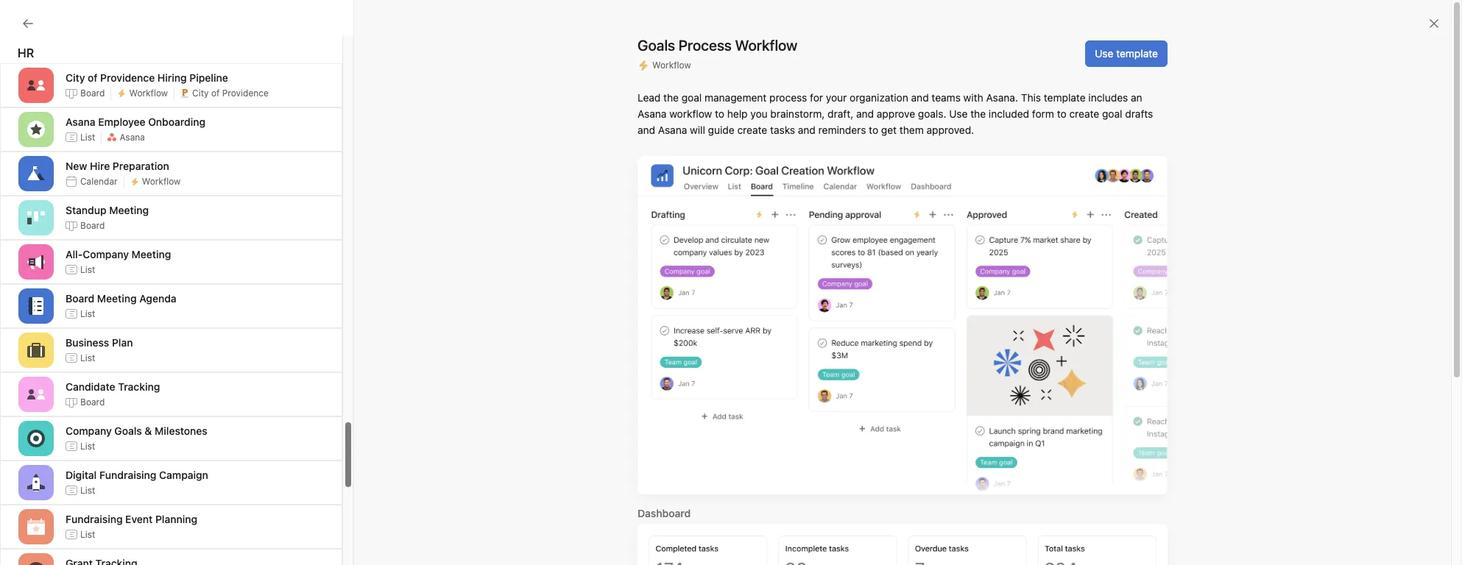 Task type: vqa. For each thing, say whether or not it's contained in the screenshot.
days
no



Task type: describe. For each thing, give the bounding box(es) containing it.
of for city of providence
[[211, 87, 220, 98]]

process
[[770, 91, 807, 104]]

portfolio
[[77, 289, 117, 302]]

drafts
[[1125, 108, 1154, 120]]

organization
[[850, 91, 909, 104]]

list for digital fundraising campaign
[[80, 485, 95, 496]]

teams
[[932, 91, 961, 104]]

ago
[[1052, 186, 1067, 197]]

2
[[1008, 186, 1014, 197]]

1 vertical spatial company
[[66, 425, 112, 437]]

tasks inside lead the goal management process for your organization and teams with asana. this template includes an asana workflow to help you brainstorm, draft, and approve goals. use the included form to create goal drafts and asana will guide create tasks and reminders to get them approved.
[[770, 124, 795, 136]]

grant tracking image
[[27, 563, 45, 566]]

agenda
[[139, 292, 176, 305]]

reminders
[[819, 124, 866, 136]]

&
[[145, 425, 152, 437]]

asana left employee
[[66, 115, 95, 128]]

goals link
[[9, 208, 168, 231]]

meeting for standup meeting
[[109, 204, 149, 216]]

projects button
[[0, 239, 58, 256]]

goals for goals process workflow
[[638, 37, 675, 54]]

use inside lead the goal management process for your organization and teams with asana. this template includes an asana workflow to help you brainstorm, draft, and approve goals. use the included form to create goal drafts and asana will guide create tasks and reminders to get them approved.
[[949, 108, 968, 120]]

team
[[18, 317, 44, 330]]

event
[[125, 513, 153, 525]]

management
[[705, 91, 767, 104]]

1 vertical spatial dashboard
[[638, 507, 691, 520]]

all-company meeting image
[[27, 253, 45, 271]]

project inside cell
[[303, 185, 336, 198]]

goals.
[[918, 108, 947, 120]]

global element
[[0, 36, 177, 124]]

task progress
[[1093, 159, 1151, 170]]

for
[[810, 91, 823, 104]]

my for my workspace
[[38, 342, 53, 355]]

city for city of providence
[[192, 87, 209, 98]]

list for board meeting agenda
[[80, 308, 95, 319]]

help
[[727, 108, 748, 120]]

board meeting agenda
[[66, 292, 176, 305]]

cross-functional project plan inside projects element
[[38, 266, 177, 278]]

new hire preparation image
[[27, 165, 45, 183]]

0 horizontal spatial goal
[[682, 91, 702, 104]]

0 vertical spatial workflow
[[652, 60, 691, 71]]

portfolios
[[38, 189, 84, 202]]

asana.
[[986, 91, 1018, 104]]

hire
[[90, 159, 110, 172]]

tasks inside global element
[[55, 74, 81, 86]]

insights button
[[0, 138, 56, 156]]

minutes
[[1016, 186, 1049, 197]]

of for city of providence hiring pipeline
[[88, 71, 98, 84]]

close image
[[1429, 18, 1440, 29]]

providence for city of providence hiring pipeline
[[100, 71, 155, 84]]

home
[[38, 50, 66, 63]]

included
[[989, 108, 1030, 120]]

timeline
[[230, 89, 271, 102]]

cross-functional project plan link inside cell
[[221, 184, 359, 200]]

get
[[881, 124, 897, 136]]

tracking
[[118, 380, 160, 393]]

dashboard link
[[289, 89, 342, 109]]

company goals & milestones image
[[27, 430, 45, 448]]

list for all-company meeting
[[80, 264, 95, 275]]

1 vertical spatial goal
[[1102, 108, 1123, 120]]

guide
[[708, 124, 735, 136]]

2 minutes ago
[[1008, 186, 1067, 197]]

new hire preparation
[[66, 159, 169, 172]]

pipeline
[[190, 71, 228, 84]]

hiring
[[158, 71, 187, 84]]

list for fundraising event planning
[[80, 529, 95, 540]]

my first portfolio
[[242, 62, 351, 79]]

digital fundraising campaign
[[66, 469, 208, 481]]

business plan image
[[27, 342, 45, 359]]

my tasks
[[38, 74, 81, 86]]

my workspace link
[[9, 337, 168, 361]]

cross-functional project plan row
[[177, 178, 1463, 207]]

campaign
[[159, 469, 208, 481]]

my tasks link
[[9, 68, 168, 92]]

my for my first portfolio
[[38, 289, 53, 302]]

use template button
[[1086, 41, 1168, 67]]

hide sidebar image
[[19, 12, 31, 24]]

projects
[[18, 241, 58, 253]]

template inside button
[[1117, 47, 1158, 60]]

calendar
[[80, 176, 118, 187]]

draft,
[[828, 108, 854, 120]]

list image
[[203, 187, 212, 196]]

your
[[826, 91, 847, 104]]

you
[[751, 108, 768, 120]]

onboarding
[[148, 115, 206, 128]]

goals for goals
[[38, 213, 65, 225]]

invite button
[[14, 533, 77, 560]]

lead the goal management process for your organization and teams with asana. this template includes an asana workflow to help you brainstorm, draft, and approve goals. use the included form to create goal drafts and asana will guide create tasks and reminders to get them approved.
[[638, 91, 1154, 136]]

reporting
[[38, 166, 85, 178]]

1 horizontal spatial to
[[869, 124, 879, 136]]

0 horizontal spatial the
[[664, 91, 679, 104]]

with
[[964, 91, 984, 104]]

functional inside projects element
[[70, 266, 117, 278]]

includes
[[1089, 91, 1128, 104]]

employee
[[98, 115, 145, 128]]

list link
[[194, 89, 212, 109]]

1 horizontal spatial create
[[1070, 108, 1100, 120]]

2 horizontal spatial to
[[1057, 108, 1067, 120]]

standup meeting image
[[27, 209, 45, 227]]

meeting for board meeting agenda
[[97, 292, 137, 305]]

business plan
[[66, 336, 133, 349]]

an
[[1131, 91, 1143, 104]]



Task type: locate. For each thing, give the bounding box(es) containing it.
1 horizontal spatial functional
[[253, 185, 300, 198]]

0 vertical spatial cross-
[[221, 185, 253, 198]]

goal down the includes at the top right
[[1102, 108, 1123, 120]]

my left "first"
[[38, 289, 53, 302]]

1 horizontal spatial project
[[303, 185, 336, 198]]

home link
[[9, 45, 168, 68]]

0 vertical spatial cross-functional project plan
[[221, 185, 359, 198]]

form
[[1032, 108, 1055, 120]]

to left "get"
[[869, 124, 879, 136]]

asana down lead
[[638, 108, 667, 120]]

0 vertical spatial the
[[664, 91, 679, 104]]

list up "digital"
[[80, 441, 95, 452]]

0 horizontal spatial goals
[[38, 213, 65, 225]]

new
[[66, 159, 87, 172]]

candidate
[[66, 380, 115, 393]]

hr
[[18, 46, 34, 60]]

0 vertical spatial plan
[[339, 185, 359, 198]]

functional up portfolio
[[70, 266, 117, 278]]

1 horizontal spatial template
[[1117, 47, 1158, 60]]

0 vertical spatial city
[[66, 71, 85, 84]]

of
[[88, 71, 98, 84], [211, 87, 220, 98]]

0 horizontal spatial to
[[715, 108, 725, 120]]

template
[[1117, 47, 1158, 60], [1044, 91, 1086, 104]]

2 vertical spatial goals
[[114, 425, 142, 437]]

dashboard
[[289, 89, 342, 102], [638, 507, 691, 520]]

cell containing on track
[[940, 178, 1087, 205]]

my up timeline
[[242, 62, 262, 79]]

on track
[[964, 186, 1000, 197]]

use
[[1095, 47, 1114, 60], [949, 108, 968, 120]]

cross- right list image
[[221, 185, 253, 198]]

1 vertical spatial of
[[211, 87, 220, 98]]

1 vertical spatial fundraising
[[66, 513, 123, 525]]

my first portfolio
[[38, 289, 117, 302]]

use template
[[1095, 47, 1158, 60]]

business
[[66, 336, 109, 349]]

1 vertical spatial cross-functional project plan link
[[9, 261, 177, 284]]

1 vertical spatial plan
[[156, 266, 177, 278]]

teams element
[[0, 311, 177, 364]]

0 vertical spatial tasks
[[55, 74, 81, 86]]

1 vertical spatial city
[[192, 87, 209, 98]]

0 vertical spatial template
[[1117, 47, 1158, 60]]

cell
[[940, 178, 1087, 205], [1320, 178, 1409, 205]]

board meeting agenda image
[[27, 298, 45, 315]]

city for city of providence hiring pipeline
[[66, 71, 85, 84]]

0 horizontal spatial functional
[[70, 266, 117, 278]]

projects element
[[0, 234, 177, 311]]

my
[[242, 62, 262, 79], [38, 74, 53, 86], [38, 289, 53, 302], [38, 342, 53, 355]]

plan
[[339, 185, 359, 198], [156, 266, 177, 278]]

1 vertical spatial cross-functional project plan
[[38, 266, 177, 278]]

1 vertical spatial meeting
[[132, 248, 171, 260]]

track
[[978, 186, 1000, 197]]

standup meeting
[[66, 204, 149, 216]]

cross-functional project plan link
[[221, 184, 359, 200], [9, 261, 177, 284]]

the right lead
[[664, 91, 679, 104]]

and down organization
[[856, 108, 874, 120]]

to
[[715, 108, 725, 120], [1057, 108, 1067, 120], [869, 124, 879, 136]]

1 horizontal spatial providence
[[222, 87, 269, 98]]

insights
[[18, 141, 56, 153]]

tasks
[[55, 74, 81, 86], [770, 124, 795, 136]]

and down brainstorm,
[[798, 124, 816, 136]]

1 horizontal spatial dashboard
[[638, 507, 691, 520]]

workflow up lead
[[652, 60, 691, 71]]

on
[[964, 186, 976, 197]]

timeline link
[[230, 89, 271, 109]]

0 horizontal spatial dashboard
[[289, 89, 342, 102]]

1 horizontal spatial plan
[[339, 185, 359, 198]]

asana down asana employee onboarding
[[120, 131, 145, 142]]

list up the new
[[80, 131, 95, 142]]

0 horizontal spatial providence
[[100, 71, 155, 84]]

my up inbox
[[38, 74, 53, 86]]

1 vertical spatial functional
[[70, 266, 117, 278]]

0 vertical spatial create
[[1070, 108, 1100, 120]]

0 horizontal spatial cross-functional project plan
[[38, 266, 177, 278]]

0 vertical spatial functional
[[253, 185, 300, 198]]

city of providence hiring pipeline image
[[27, 77, 45, 94]]

process workflow
[[679, 37, 798, 54]]

1 vertical spatial tasks
[[770, 124, 795, 136]]

fundraising event planning image
[[27, 518, 45, 536]]

tasks down home
[[55, 74, 81, 86]]

workspace
[[55, 342, 107, 355]]

1 horizontal spatial the
[[971, 108, 986, 120]]

providence
[[100, 71, 155, 84], [222, 87, 269, 98]]

team button
[[0, 315, 44, 333]]

list
[[194, 89, 212, 102], [80, 131, 95, 142], [80, 264, 95, 275], [80, 308, 95, 319], [80, 352, 95, 363], [80, 441, 95, 452], [80, 485, 95, 496], [80, 529, 95, 540]]

city down home link
[[66, 71, 85, 84]]

my workspace
[[38, 342, 107, 355]]

reporting link
[[9, 161, 168, 184]]

digital
[[66, 469, 97, 481]]

plan inside projects element
[[156, 266, 177, 278]]

cross-functional project plan inside cell
[[221, 185, 359, 198]]

cross-
[[221, 185, 253, 198], [38, 266, 70, 278]]

workflow down 'preparation'
[[142, 176, 181, 187]]

of down pipeline
[[211, 87, 220, 98]]

plan inside cell
[[339, 185, 359, 198]]

providence down pipeline
[[222, 87, 269, 98]]

functional right list image
[[253, 185, 300, 198]]

0 vertical spatial goals
[[638, 37, 675, 54]]

0 horizontal spatial city
[[66, 71, 85, 84]]

digital fundraising campaign image
[[27, 474, 45, 492]]

candidate tracking
[[66, 380, 160, 393]]

list down business
[[80, 352, 95, 363]]

1 horizontal spatial city
[[192, 87, 209, 98]]

cross- up "first"
[[38, 266, 70, 278]]

2 horizontal spatial goals
[[638, 37, 675, 54]]

list down "digital"
[[80, 485, 95, 496]]

1 horizontal spatial cross-functional project plan
[[221, 185, 359, 198]]

0 vertical spatial of
[[88, 71, 98, 84]]

to up guide
[[715, 108, 725, 120]]

0 horizontal spatial template
[[1044, 91, 1086, 104]]

goal
[[682, 91, 702, 104], [1102, 108, 1123, 120]]

my for my tasks
[[38, 74, 53, 86]]

2 vertical spatial workflow
[[142, 176, 181, 187]]

cross-functional project plan link inside projects element
[[9, 261, 177, 284]]

meeting
[[109, 204, 149, 216], [132, 248, 171, 260], [97, 292, 137, 305]]

the
[[664, 91, 679, 104], [971, 108, 986, 120]]

1 cell from the left
[[940, 178, 1087, 205]]

my first portfolio link
[[9, 284, 168, 308]]

0 vertical spatial dashboard
[[289, 89, 342, 102]]

them
[[900, 124, 924, 136]]

will
[[690, 124, 705, 136]]

my inside global element
[[38, 74, 53, 86]]

my down the team
[[38, 342, 53, 355]]

due date for cross-functional project plan cell
[[1233, 178, 1321, 205]]

use up "approved."
[[949, 108, 968, 120]]

0 vertical spatial fundraising
[[99, 469, 156, 481]]

use up the includes at the top right
[[1095, 47, 1114, 60]]

2 cell from the left
[[1320, 178, 1409, 205]]

template inside lead the goal management process for your organization and teams with asana. this template includes an asana workflow to help you brainstorm, draft, and approve goals. use the included form to create goal drafts and asana will guide create tasks and reminders to get them approved.
[[1044, 91, 1086, 104]]

list right invite on the left of the page
[[80, 529, 95, 540]]

this
[[1021, 91, 1041, 104]]

goals process workflow
[[638, 37, 798, 54]]

company goals & milestones
[[66, 425, 208, 437]]

1 vertical spatial providence
[[222, 87, 269, 98]]

functional inside cell
[[253, 185, 300, 198]]

use inside button
[[1095, 47, 1114, 60]]

0 horizontal spatial use
[[949, 108, 968, 120]]

template up form at the right top of the page
[[1044, 91, 1086, 104]]

city down pipeline
[[192, 87, 209, 98]]

1 vertical spatial goals
[[38, 213, 65, 225]]

inbox
[[38, 97, 64, 110]]

fundraising left event
[[66, 513, 123, 525]]

list down my first portfolio link
[[80, 308, 95, 319]]

approved.
[[927, 124, 974, 136]]

portfolios link
[[9, 184, 168, 208]]

company down goals link
[[83, 248, 129, 260]]

0 horizontal spatial cell
[[940, 178, 1087, 205]]

workflow down city of providence hiring pipeline
[[129, 87, 168, 98]]

0 horizontal spatial create
[[738, 124, 768, 136]]

milestones
[[155, 425, 208, 437]]

0 horizontal spatial cross-functional project plan link
[[9, 261, 177, 284]]

candidate tracking image
[[27, 386, 45, 404]]

fundraising event planning
[[66, 513, 197, 525]]

first portfolio
[[265, 62, 351, 79]]

planning
[[155, 513, 197, 525]]

cross- inside projects element
[[38, 266, 70, 278]]

and down lead
[[638, 124, 655, 136]]

0 horizontal spatial project
[[120, 266, 154, 278]]

0 vertical spatial cross-functional project plan link
[[221, 184, 359, 200]]

1 vertical spatial use
[[949, 108, 968, 120]]

list for business plan
[[80, 352, 95, 363]]

and
[[911, 91, 929, 104], [856, 108, 874, 120], [638, 124, 655, 136], [798, 124, 816, 136]]

0 vertical spatial project
[[303, 185, 336, 198]]

asana employee onboarding
[[66, 115, 206, 128]]

go back image
[[22, 18, 34, 29]]

asana down workflow on the left of page
[[658, 124, 687, 136]]

providence down home link
[[100, 71, 155, 84]]

inbox link
[[9, 92, 168, 116]]

1 horizontal spatial cross-
[[221, 185, 253, 198]]

create
[[1070, 108, 1100, 120], [738, 124, 768, 136]]

create down you
[[738, 124, 768, 136]]

cross-functional project plan
[[221, 185, 359, 198], [38, 266, 177, 278]]

goals down portfolios
[[38, 213, 65, 225]]

company
[[83, 248, 129, 260], [66, 425, 112, 437]]

city of providence
[[192, 87, 269, 98]]

1 vertical spatial workflow
[[129, 87, 168, 98]]

first
[[55, 289, 74, 302]]

to right form at the right top of the page
[[1057, 108, 1067, 120]]

1 vertical spatial project
[[120, 266, 154, 278]]

workflow for new hire preparation
[[142, 176, 181, 187]]

0 horizontal spatial plan
[[156, 266, 177, 278]]

company down candidate
[[66, 425, 112, 437]]

1 vertical spatial the
[[971, 108, 986, 120]]

list down pipeline
[[194, 89, 212, 102]]

fundraising
[[99, 469, 156, 481], [66, 513, 123, 525]]

my for my first portfolio
[[242, 62, 262, 79]]

all-company meeting
[[66, 248, 171, 260]]

goal up workflow on the left of page
[[682, 91, 702, 104]]

1 horizontal spatial goals
[[114, 425, 142, 437]]

goals inside insights element
[[38, 213, 65, 225]]

lead
[[638, 91, 661, 104]]

tasks down brainstorm,
[[770, 124, 795, 136]]

template up an
[[1117, 47, 1158, 60]]

list box
[[557, 6, 911, 29]]

of down home link
[[88, 71, 98, 84]]

1 vertical spatial template
[[1044, 91, 1086, 104]]

0 vertical spatial meeting
[[109, 204, 149, 216]]

goals
[[638, 37, 675, 54], [38, 213, 65, 225], [114, 425, 142, 437]]

1 horizontal spatial of
[[211, 87, 220, 98]]

workflow
[[670, 108, 712, 120]]

0 vertical spatial goal
[[682, 91, 702, 104]]

list down the all- in the top left of the page
[[80, 264, 95, 275]]

insights element
[[0, 134, 177, 234]]

1 vertical spatial cross-
[[38, 266, 70, 278]]

my inside the "teams" element
[[38, 342, 53, 355]]

progress
[[1114, 159, 1151, 170]]

0 horizontal spatial of
[[88, 71, 98, 84]]

0 horizontal spatial tasks
[[55, 74, 81, 86]]

2 vertical spatial meeting
[[97, 292, 137, 305]]

create down the includes at the top right
[[1070, 108, 1100, 120]]

invite
[[41, 540, 68, 552]]

task
[[1093, 159, 1112, 170]]

1 horizontal spatial cross-functional project plan link
[[221, 184, 359, 200]]

all-
[[66, 248, 83, 260]]

fundraising up fundraising event planning
[[99, 469, 156, 481]]

standup
[[66, 204, 107, 216]]

the down with
[[971, 108, 986, 120]]

1 horizontal spatial goal
[[1102, 108, 1123, 120]]

cross-functional project plan cell
[[177, 178, 940, 207]]

approve
[[877, 108, 915, 120]]

goals up lead
[[638, 37, 675, 54]]

workflow for city of providence hiring pipeline
[[129, 87, 168, 98]]

0 horizontal spatial cross-
[[38, 266, 70, 278]]

0 vertical spatial providence
[[100, 71, 155, 84]]

asana employee onboarding image
[[27, 121, 45, 138]]

brainstorm,
[[771, 108, 825, 120]]

1 horizontal spatial use
[[1095, 47, 1114, 60]]

and up goals.
[[911, 91, 929, 104]]

0%
[[1143, 186, 1157, 197]]

providence for city of providence
[[222, 87, 269, 98]]

1 horizontal spatial cell
[[1320, 178, 1409, 205]]

list for company goals & milestones
[[80, 441, 95, 452]]

0 vertical spatial company
[[83, 248, 129, 260]]

row
[[177, 177, 1463, 179]]

1 horizontal spatial tasks
[[770, 124, 795, 136]]

task progress row
[[177, 151, 1463, 178]]

goals left the &
[[114, 425, 142, 437]]

my inside projects element
[[38, 289, 53, 302]]

1 vertical spatial create
[[738, 124, 768, 136]]

board
[[80, 87, 105, 98], [80, 220, 105, 231], [66, 292, 94, 305], [80, 397, 105, 408]]

cross- inside cell
[[221, 185, 253, 198]]

0 vertical spatial use
[[1095, 47, 1114, 60]]



